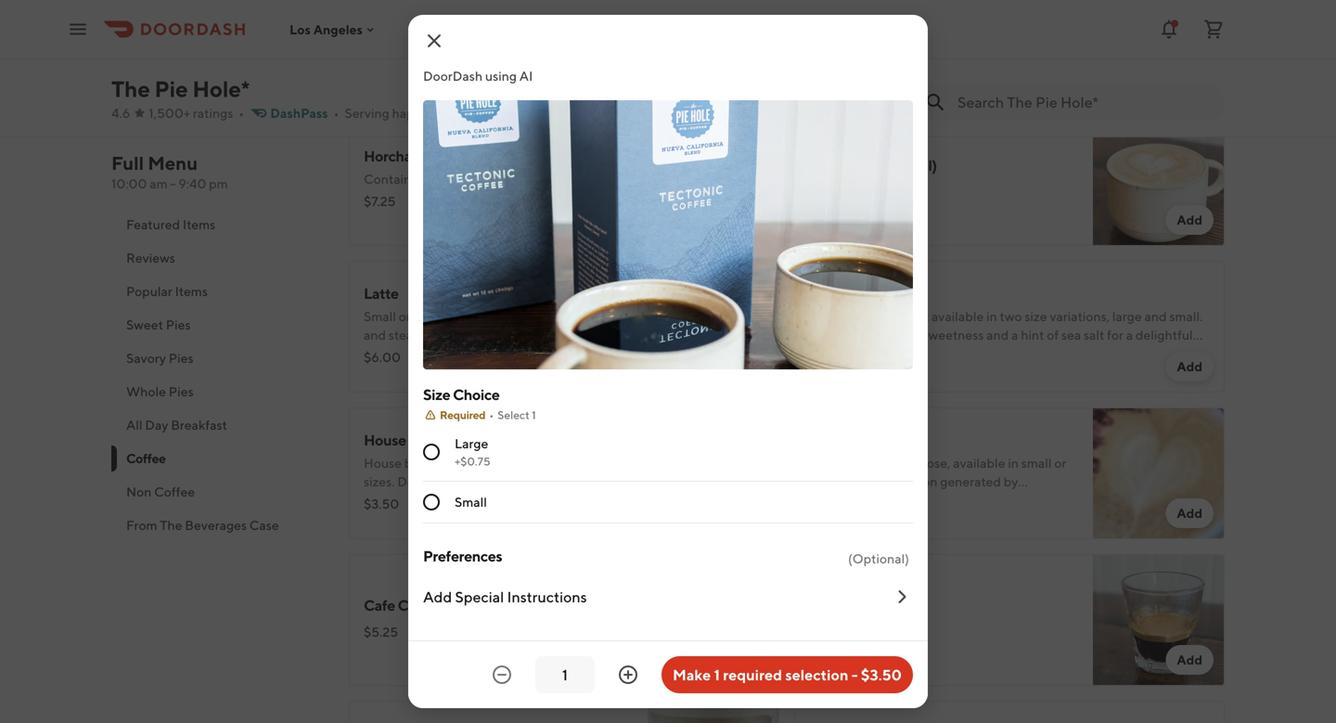 Task type: locate. For each thing, give the bounding box(es) containing it.
0 horizontal spatial small
[[364, 309, 396, 324]]

or
[[645, 50, 657, 65], [399, 309, 411, 324], [586, 455, 598, 471], [1055, 455, 1067, 471]]

2 horizontal spatial small
[[1022, 455, 1052, 471]]

dashpass
[[270, 105, 328, 121]]

pies for whole pies
[[169, 384, 194, 399]]

coffee, up at
[[500, 50, 541, 65]]

house left "+$0.75"
[[364, 455, 402, 471]]

0 horizontal spatial the
[[111, 76, 150, 102]]

coffee up serving
[[349, 73, 411, 97]]

(small) right cappuccino
[[891, 156, 937, 174]]

1
[[532, 408, 536, 421], [714, 666, 720, 684]]

small right 'small' radio
[[455, 494, 487, 510]]

0 horizontal spatial latte
[[364, 284, 399, 302]]

2 vertical spatial latte
[[809, 455, 841, 471]]

house for blend
[[364, 431, 406, 449]]

house
[[423, 50, 461, 65], [364, 431, 406, 449], [364, 455, 402, 471]]

horchata latte image
[[648, 114, 780, 246]]

popular items
[[126, 284, 208, 299]]

latte up nuts.
[[428, 147, 462, 165]]

delightful
[[1136, 327, 1193, 342]]

in inside "house blend coffee, available in small or large sizes. description generated by doordash using ai"
[[599, 50, 610, 65]]

1 horizontal spatial small
[[455, 494, 487, 510]]

in up mi
[[599, 50, 610, 65]]

using down flavored
[[871, 492, 903, 508]]

in inside latte flavored with rose, available in small or large size. description generated by doordash using ai
[[1008, 455, 1019, 471]]

by
[[860, 50, 875, 65], [607, 327, 621, 342], [981, 346, 996, 361], [532, 474, 547, 489], [1004, 474, 1019, 489]]

latte for latte flavored with rose, available in small or large size. description generated by doordash using ai
[[809, 455, 841, 471]]

mi
[[600, 105, 615, 121]]

sizes.
[[692, 50, 723, 65], [364, 474, 395, 489]]

coffee,
[[500, 50, 541, 65], [441, 455, 482, 471]]

of
[[525, 309, 537, 324], [1047, 327, 1059, 342]]

10:00
[[111, 176, 147, 191]]

savory pies button
[[111, 342, 327, 375]]

add button
[[721, 0, 769, 23], [1166, 0, 1214, 23], [721, 205, 769, 235], [1166, 205, 1214, 235], [721, 352, 769, 381], [1166, 352, 1214, 381], [1166, 498, 1214, 528], [721, 645, 769, 675], [1166, 645, 1214, 675]]

sweet pies
[[126, 317, 191, 332]]

required
[[440, 408, 486, 421]]

house left blend
[[364, 431, 406, 449]]

in right "+$0.75"
[[539, 455, 550, 471]]

blend inside latte small or large latte, a blend of strong espresso and steamed milk. description generated by doordash using ai
[[488, 309, 522, 324]]

reviews button
[[111, 241, 327, 275]]

1 right make
[[714, 666, 720, 684]]

large inside house blend house blend coffee, available in small or large sizes. description generated by doordash using ai
[[600, 455, 630, 471]]

1 horizontal spatial $3.50
[[861, 666, 902, 684]]

0 horizontal spatial and
[[364, 327, 386, 342]]

1 horizontal spatial latte
[[428, 147, 462, 165]]

pies right sweet
[[166, 317, 191, 332]]

serving happiness one slice at a time • 0.7 mi
[[345, 105, 615, 121]]

0 vertical spatial $3.50
[[364, 496, 399, 511]]

make
[[673, 666, 711, 684]]

coffee inside button
[[154, 484, 195, 499]]

2 vertical spatial pies
[[169, 384, 194, 399]]

latte for latte small or large latte, a blend of strong espresso and steamed milk. description generated by doordash using ai
[[364, 284, 399, 302]]

0 horizontal spatial small
[[553, 455, 583, 471]]

coffee, inside house blend house blend coffee, available in small or large sizes. description generated by doordash using ai
[[441, 455, 482, 471]]

items
[[183, 217, 216, 232], [175, 284, 208, 299]]

of left strong in the left of the page
[[525, 309, 537, 324]]

1 vertical spatial -
[[852, 666, 858, 684]]

0 vertical spatial -
[[170, 176, 176, 191]]

pies right savory
[[169, 350, 194, 366]]

1 vertical spatial sizes.
[[364, 474, 395, 489]]

latte,
[[446, 309, 476, 324]]

1 right select
[[532, 408, 536, 421]]

- right selection
[[852, 666, 858, 684]]

0 vertical spatial coffee
[[349, 73, 411, 97]]

using down the sea
[[1060, 346, 1092, 361]]

ai inside latte flavored with rose, available in small or large size. description generated by doordash using ai
[[906, 492, 919, 508]]

house inside "house blend coffee, available in small or large sizes. description generated by doordash using ai"
[[423, 50, 461, 65]]

1 vertical spatial coffee,
[[441, 455, 482, 471]]

blend right latte,
[[488, 309, 522, 324]]

ai down salt
[[1095, 346, 1108, 361]]

Current quantity is 1 number field
[[547, 665, 584, 685]]

1 vertical spatial pies
[[169, 350, 194, 366]]

in left two
[[987, 309, 998, 324]]

dialog
[[408, 0, 928, 708]]

blend inside house blend house blend coffee, available in small or large sizes. description generated by doordash using ai
[[404, 455, 438, 471]]

• left select
[[489, 408, 494, 421]]

using down milk.
[[426, 346, 458, 361]]

house blend house blend coffee, available in small or large sizes. description generated by doordash using ai
[[364, 431, 630, 508]]

0 vertical spatial sizes.
[[692, 50, 723, 65]]

• right ratings
[[239, 105, 244, 121]]

items inside featured items button
[[183, 217, 216, 232]]

pies inside "button"
[[169, 384, 194, 399]]

by inside latte flavored with rose, available in small or large size. description generated by doordash using ai
[[1004, 474, 1019, 489]]

1 horizontal spatial small
[[612, 50, 643, 65]]

0 vertical spatial pies
[[166, 317, 191, 332]]

2 vertical spatial coffee
[[154, 484, 195, 499]]

0 horizontal spatial coffee,
[[441, 455, 482, 471]]

pies up 'all day breakfast' in the left of the page
[[169, 384, 194, 399]]

doordash inside salted caramel salted caramel drink available in two size variations, large and small. perfectly balanced sweetness and a hint of sea salt for a delightful finish. description generated by doordash using ai
[[998, 346, 1058, 361]]

small inside "house blend coffee, available in small or large sizes. description generated by doordash using ai"
[[612, 50, 643, 65]]

available up sweetness
[[932, 309, 984, 324]]

in right rose,
[[1008, 455, 1019, 471]]

pies inside button
[[169, 350, 194, 366]]

coffee, down large
[[441, 455, 482, 471]]

latte up the 'steamed' on the left top of the page
[[364, 284, 399, 302]]

select
[[498, 408, 530, 421]]

and up $6.00
[[364, 327, 386, 342]]

and down two
[[987, 327, 1009, 342]]

1 vertical spatial house
[[364, 431, 406, 449]]

contains
[[364, 171, 417, 187]]

description inside house blend house blend coffee, available in small or large sizes. description generated by doordash using ai
[[397, 474, 466, 489]]

1 vertical spatial small
[[455, 494, 487, 510]]

$7.25
[[364, 194, 396, 209], [809, 349, 841, 365]]

small up the 'steamed' on the left top of the page
[[364, 309, 396, 324]]

and inside latte small or large latte, a blend of strong espresso and steamed milk. description generated by doordash using ai
[[364, 327, 386, 342]]

None radio
[[423, 444, 440, 460]]

decrease quantity by 1 image
[[491, 664, 513, 686]]

blend down blend
[[404, 455, 438, 471]]

0 vertical spatial 1
[[532, 408, 536, 421]]

available down large
[[484, 455, 537, 471]]

small
[[612, 50, 643, 65], [553, 455, 583, 471], [1022, 455, 1052, 471]]

0 vertical spatial of
[[525, 309, 537, 324]]

items inside popular items button
[[175, 284, 208, 299]]

add
[[732, 0, 757, 16], [1177, 0, 1203, 16], [732, 212, 757, 227], [1177, 212, 1203, 227], [732, 359, 757, 374], [1177, 359, 1203, 374], [1177, 505, 1203, 521], [423, 588, 452, 606], [732, 652, 757, 667], [1177, 652, 1203, 667]]

available up 0.7
[[544, 50, 596, 65]]

doordash inside latte flavored with rose, available in small or large size. description generated by doordash using ai
[[809, 492, 869, 508]]

one
[[454, 105, 477, 121]]

flavored
[[843, 455, 892, 471]]

house blend image
[[648, 407, 780, 539]]

for
[[1107, 327, 1124, 342]]

cappuccino (small) image
[[1093, 114, 1225, 246]]

1 vertical spatial salted
[[809, 309, 847, 324]]

0 vertical spatial blend
[[464, 50, 498, 65]]

the inside from the beverages case button
[[160, 517, 182, 533]]

ai down milk.
[[460, 346, 474, 361]]

by inside "house blend coffee, available in small or large sizes. description generated by doordash using ai"
[[860, 50, 875, 65]]

generated inside "house blend coffee, available in small or large sizes. description generated by doordash using ai"
[[797, 50, 858, 65]]

• left serving
[[334, 105, 339, 121]]

serving
[[345, 105, 390, 121]]

savory
[[126, 350, 166, 366]]

salted
[[809, 284, 851, 302], [809, 309, 847, 324]]

perfectly
[[809, 327, 863, 342]]

0 vertical spatial items
[[183, 217, 216, 232]]

house blend coffee, available in small or large sizes. description generated by doordash using ai
[[423, 50, 875, 84]]

- inside button
[[852, 666, 858, 684]]

1 horizontal spatial 1
[[714, 666, 720, 684]]

1 horizontal spatial the
[[160, 517, 182, 533]]

ai down with
[[906, 492, 919, 508]]

latte flavored with rose, available in small or large size. description generated by doordash using ai
[[809, 455, 1067, 508]]

ai left 'small' radio
[[398, 492, 412, 508]]

0 horizontal spatial -
[[170, 176, 176, 191]]

2 horizontal spatial and
[[1145, 309, 1167, 324]]

0 vertical spatial latte
[[428, 147, 462, 165]]

Item Search search field
[[958, 92, 1210, 112]]

coffee right the non
[[154, 484, 195, 499]]

cubano
[[398, 596, 450, 614]]

0 horizontal spatial $7.25
[[364, 194, 396, 209]]

and up delightful
[[1145, 309, 1167, 324]]

espresso (small)
[[809, 596, 916, 614]]

- inside full menu 10:00 am - 9:40 pm
[[170, 176, 176, 191]]

description inside latte flavored with rose, available in small or large size. description generated by doordash using ai
[[869, 474, 938, 489]]

- right am
[[170, 176, 176, 191]]

(small)
[[891, 156, 937, 174], [453, 596, 499, 614], [871, 596, 916, 614]]

1 vertical spatial blend
[[488, 309, 522, 324]]

description
[[726, 50, 794, 65], [472, 327, 541, 342], [847, 346, 915, 361], [397, 474, 466, 489], [869, 474, 938, 489]]

0 vertical spatial salted
[[809, 284, 851, 302]]

1 vertical spatial latte
[[364, 284, 399, 302]]

(small) for cappuccino (small)
[[891, 156, 937, 174]]

blend right close house blend image at the left of page
[[464, 50, 498, 65]]

0 vertical spatial small
[[364, 309, 396, 324]]

and
[[1145, 309, 1167, 324], [364, 327, 386, 342], [987, 327, 1009, 342]]

1 horizontal spatial sizes.
[[692, 50, 723, 65]]

coffee up the non
[[126, 451, 166, 466]]

caramel
[[850, 309, 896, 324]]

1 horizontal spatial of
[[1047, 327, 1059, 342]]

cafe cubano (small)
[[364, 596, 499, 614]]

2 salted from the top
[[809, 309, 847, 324]]

of left the sea
[[1047, 327, 1059, 342]]

a right latte,
[[479, 309, 485, 324]]

1 vertical spatial of
[[1047, 327, 1059, 342]]

blend
[[464, 50, 498, 65], [488, 309, 522, 324], [404, 455, 438, 471]]

0 horizontal spatial sizes.
[[364, 474, 395, 489]]

balanced
[[866, 327, 921, 342]]

sizes. inside house blend house blend coffee, available in small or large sizes. description generated by doordash using ai
[[364, 474, 395, 489]]

0 horizontal spatial 1
[[532, 408, 536, 421]]

instructions
[[507, 588, 587, 606]]

items right popular
[[175, 284, 208, 299]]

ai
[[520, 68, 533, 84], [460, 346, 474, 361], [1095, 346, 1108, 361], [398, 492, 412, 508], [906, 492, 919, 508]]

1 vertical spatial $3.50
[[861, 666, 902, 684]]

$3.50 inside button
[[861, 666, 902, 684]]

the right from
[[160, 517, 182, 533]]

(small) down (optional)
[[871, 596, 916, 614]]

0 vertical spatial house
[[423, 50, 461, 65]]

large
[[660, 50, 689, 65], [414, 309, 443, 324], [1113, 309, 1142, 324], [600, 455, 630, 471], [809, 474, 839, 489]]

0 horizontal spatial $3.50
[[364, 496, 399, 511]]

1 vertical spatial items
[[175, 284, 208, 299]]

close house blend image
[[423, 30, 446, 52]]

a
[[522, 105, 529, 121], [479, 309, 485, 324], [1012, 327, 1019, 342], [1127, 327, 1133, 342]]

1 vertical spatial the
[[160, 517, 182, 533]]

all
[[126, 417, 142, 433]]

1 horizontal spatial coffee,
[[500, 50, 541, 65]]

sweet
[[126, 317, 163, 332]]

by inside salted caramel salted caramel drink available in two size variations, large and small. perfectly balanced sweetness and a hint of sea salt for a delightful finish. description generated by doordash using ai
[[981, 346, 996, 361]]

americano image
[[648, 701, 780, 723]]

latte left flavored
[[809, 455, 841, 471]]

make 1 required selection - $3.50 button
[[662, 656, 913, 693]]

salt
[[1084, 327, 1105, 342]]

using up slice
[[485, 68, 517, 84]]

the up 4.6
[[111, 76, 150, 102]]

generated
[[797, 50, 858, 65], [543, 327, 604, 342], [918, 346, 979, 361], [468, 474, 529, 489], [941, 474, 1001, 489]]

a right at
[[522, 105, 529, 121]]

0 horizontal spatial of
[[525, 309, 537, 324]]

featured items
[[126, 217, 216, 232]]

2 horizontal spatial latte
[[809, 455, 841, 471]]

small inside size choice group
[[455, 494, 487, 510]]

house up "happiness"
[[423, 50, 461, 65]]

los angeles button
[[290, 22, 378, 37]]

available right rose,
[[953, 455, 1006, 471]]

ai up at
[[520, 68, 533, 84]]

2 vertical spatial blend
[[404, 455, 438, 471]]

$3.50 left 'small' radio
[[364, 496, 399, 511]]

$7.25 down contains
[[364, 194, 396, 209]]

items up "reviews" button at the left
[[183, 217, 216, 232]]

or inside "house blend coffee, available in small or large sizes. description generated by doordash using ai"
[[645, 50, 657, 65]]

1 horizontal spatial and
[[987, 327, 1009, 342]]

latte inside latte small or large latte, a blend of strong espresso and steamed milk. description generated by doordash using ai
[[364, 284, 399, 302]]

1 horizontal spatial -
[[852, 666, 858, 684]]

$7.25 down 'perfectly'
[[809, 349, 841, 365]]

0 vertical spatial the
[[111, 76, 150, 102]]

doordash
[[423, 68, 483, 84], [364, 346, 423, 361], [998, 346, 1058, 361], [549, 474, 609, 489], [809, 492, 869, 508]]

using left 'small' radio
[[364, 492, 395, 508]]

pies inside button
[[166, 317, 191, 332]]

the
[[111, 76, 150, 102], [160, 517, 182, 533]]

small
[[364, 309, 396, 324], [455, 494, 487, 510]]

increase quantity by 1 image
[[617, 664, 639, 686]]

1 vertical spatial 1
[[714, 666, 720, 684]]

latte inside latte flavored with rose, available in small or large size. description generated by doordash using ai
[[809, 455, 841, 471]]

available
[[544, 50, 596, 65], [932, 309, 984, 324], [484, 455, 537, 471], [953, 455, 1006, 471]]

-
[[170, 176, 176, 191], [852, 666, 858, 684]]

house for blend
[[423, 50, 461, 65]]

•
[[239, 105, 244, 121], [334, 105, 339, 121], [566, 105, 571, 121], [489, 408, 494, 421]]

0 vertical spatial coffee,
[[500, 50, 541, 65]]

$3.50 right selection
[[861, 666, 902, 684]]

1 horizontal spatial $7.25
[[809, 349, 841, 365]]

0 vertical spatial $7.25
[[364, 194, 396, 209]]

milk.
[[442, 327, 470, 342]]

1 vertical spatial coffee
[[126, 451, 166, 466]]

hole*
[[192, 76, 250, 102]]

full
[[111, 152, 144, 174]]

espresso
[[809, 596, 868, 614]]

non
[[126, 484, 152, 499]]

generated inside house blend house blend coffee, available in small or large sizes. description generated by doordash using ai
[[468, 474, 529, 489]]

case
[[249, 517, 279, 533]]



Task type: describe. For each thing, give the bounding box(es) containing it.
menu
[[148, 152, 198, 174]]

of inside salted caramel salted caramel drink available in two size variations, large and small. perfectly balanced sweetness and a hint of sea salt for a delightful finish. description generated by doordash using ai
[[1047, 327, 1059, 342]]

1 vertical spatial $7.25
[[809, 349, 841, 365]]

description inside latte small or large latte, a blend of strong espresso and steamed milk. description generated by doordash using ai
[[472, 327, 541, 342]]

espresso
[[579, 309, 631, 324]]

nuts.
[[420, 171, 448, 187]]

large inside latte small or large latte, a blend of strong espresso and steamed milk. description generated by doordash using ai
[[414, 309, 443, 324]]

cappuccino (small)
[[809, 156, 937, 174]]

9:40
[[178, 176, 206, 191]]

size choice group
[[423, 384, 913, 523]]

pies for sweet pies
[[166, 317, 191, 332]]

time
[[532, 105, 559, 121]]

small inside latte small or large latte, a blend of strong espresso and steamed milk. description generated by doordash using ai
[[364, 309, 396, 324]]

happiness
[[392, 105, 452, 121]]

all day breakfast
[[126, 417, 227, 433]]

sweetness
[[923, 327, 984, 342]]

large inside "house blend coffee, available in small or large sizes. description generated by doordash using ai"
[[660, 50, 689, 65]]

(small) down preferences
[[453, 596, 499, 614]]

(optional)
[[848, 551, 910, 566]]

large
[[455, 436, 489, 451]]

coffee, inside "house blend coffee, available in small or large sizes. description generated by doordash using ai"
[[500, 50, 541, 65]]

variations,
[[1050, 309, 1110, 324]]

small inside house blend house blend coffee, available in small or large sizes. description generated by doordash using ai
[[553, 455, 583, 471]]

ai inside salted caramel salted caramel drink available in two size variations, large and small. perfectly balanced sweetness and a hint of sea salt for a delightful finish. description generated by doordash using ai
[[1095, 346, 1108, 361]]

or inside house blend house blend coffee, available in small or large sizes. description generated by doordash using ai
[[586, 455, 598, 471]]

size choice
[[423, 386, 500, 403]]

large inside latte flavored with rose, available in small or large size. description generated by doordash using ai
[[809, 474, 839, 489]]

small inside latte flavored with rose, available in small or large size. description generated by doordash using ai
[[1022, 455, 1052, 471]]

2 vertical spatial house
[[364, 455, 402, 471]]

+$0.75
[[455, 455, 491, 468]]

by inside latte small or large latte, a blend of strong espresso and steamed milk. description generated by doordash using ai
[[607, 327, 621, 342]]

generated inside salted caramel salted caramel drink available in two size variations, large and small. perfectly balanced sweetness and a hint of sea salt for a delightful finish. description generated by doordash using ai
[[918, 346, 979, 361]]

pm
[[209, 176, 228, 191]]

preferences
[[423, 547, 502, 565]]

from
[[126, 517, 157, 533]]

1 salted from the top
[[809, 284, 851, 302]]

ai inside house blend house blend coffee, available in small or large sizes. description generated by doordash using ai
[[398, 492, 412, 508]]

dialog containing size choice
[[408, 0, 928, 708]]

doordash inside house blend house blend coffee, available in small or large sizes. description generated by doordash using ai
[[549, 474, 609, 489]]

non coffee
[[126, 484, 195, 499]]

dashpass •
[[270, 105, 339, 121]]

ai inside latte small or large latte, a blend of strong espresso and steamed milk. description generated by doordash using ai
[[460, 346, 474, 361]]

whole
[[126, 384, 166, 399]]

in inside house blend house blend coffee, available in small or large sizes. description generated by doordash using ai
[[539, 455, 550, 471]]

a inside latte small or large latte, a blend of strong espresso and steamed milk. description generated by doordash using ai
[[479, 309, 485, 324]]

whole pies button
[[111, 375, 327, 408]]

drink
[[899, 309, 929, 324]]

pie
[[155, 76, 188, 102]]

salted caramel salted caramel drink available in two size variations, large and small. perfectly balanced sweetness and a hint of sea salt for a delightful finish. description generated by doordash using ai
[[809, 284, 1203, 361]]

1,500+
[[149, 105, 190, 121]]

day
[[145, 417, 168, 433]]

with
[[894, 455, 920, 471]]

doordash inside latte small or large latte, a blend of strong espresso and steamed milk. description generated by doordash using ai
[[364, 346, 423, 361]]

generated inside latte small or large latte, a blend of strong espresso and steamed milk. description generated by doordash using ai
[[543, 327, 604, 342]]

featured items button
[[111, 208, 327, 241]]

sizes. inside "house blend coffee, available in small or large sizes. description generated by doordash using ai"
[[692, 50, 723, 65]]

using inside salted caramel salted caramel drink available in two size variations, large and small. perfectly balanced sweetness and a hint of sea salt for a delightful finish. description generated by doordash using ai
[[1060, 346, 1092, 361]]

finish.
[[809, 346, 844, 361]]

espresso (small) image
[[1093, 554, 1225, 686]]

at
[[508, 105, 520, 121]]

1 inside size choice group
[[532, 408, 536, 421]]

the pie hole*
[[111, 76, 250, 102]]

a right for
[[1127, 327, 1133, 342]]

$3.75
[[809, 624, 842, 639]]

steamed
[[389, 327, 440, 342]]

all day breakfast button
[[111, 408, 327, 442]]

ai inside "house blend coffee, available in small or large sizes. description generated by doordash using ai"
[[520, 68, 533, 84]]

(small) for espresso (small)
[[871, 596, 916, 614]]

size
[[1025, 309, 1047, 324]]

$7.25 inside 'horchata latte contains nuts. $7.25'
[[364, 194, 396, 209]]

a left hint
[[1012, 327, 1019, 342]]

required
[[723, 666, 782, 684]]

savory pies
[[126, 350, 194, 366]]

hint
[[1021, 327, 1045, 342]]

• inside size choice group
[[489, 408, 494, 421]]

strong
[[539, 309, 577, 324]]

available inside "house blend coffee, available in small or large sizes. description generated by doordash using ai"
[[544, 50, 596, 65]]

notification bell image
[[1158, 18, 1181, 40]]

am
[[150, 176, 168, 191]]

0 items, open order cart image
[[1203, 18, 1225, 40]]

large inside salted caramel salted caramel drink available in two size variations, large and small. perfectly balanced sweetness and a hint of sea salt for a delightful finish. description generated by doordash using ai
[[1113, 309, 1142, 324]]

large +$0.75
[[455, 436, 491, 468]]

latte image
[[648, 261, 780, 393]]

selection
[[785, 666, 849, 684]]

• left 0.7
[[566, 105, 571, 121]]

items for featured items
[[183, 217, 216, 232]]

non coffee button
[[111, 475, 327, 509]]

using inside latte flavored with rose, available in small or large size. description generated by doordash using ai
[[871, 492, 903, 508]]

beverages
[[185, 517, 247, 533]]

doordash inside "house blend coffee, available in small or large sizes. description generated by doordash using ai"
[[423, 68, 483, 84]]

from the beverages case button
[[111, 509, 327, 542]]

add inside button
[[423, 588, 452, 606]]

featured
[[126, 217, 180, 232]]

rose latte image
[[1093, 407, 1225, 539]]

• select 1
[[489, 408, 536, 421]]

los
[[290, 22, 311, 37]]

special
[[455, 588, 504, 606]]

cappuccino
[[809, 156, 889, 174]]

two
[[1000, 309, 1022, 324]]

horchata
[[364, 147, 425, 165]]

los angeles
[[290, 22, 363, 37]]

1 inside button
[[714, 666, 720, 684]]

popular
[[126, 284, 172, 299]]

blend
[[409, 431, 448, 449]]

open menu image
[[67, 18, 89, 40]]

add special instructions
[[423, 588, 587, 606]]

4.6
[[111, 105, 130, 121]]

or inside latte small or large latte, a blend of strong espresso and steamed milk. description generated by doordash using ai
[[399, 309, 411, 324]]

- for 1
[[852, 666, 858, 684]]

Small radio
[[423, 494, 440, 510]]

ratings
[[193, 105, 233, 121]]

latte inside 'horchata latte contains nuts. $7.25'
[[428, 147, 462, 165]]

items for popular items
[[175, 284, 208, 299]]

full menu 10:00 am - 9:40 pm
[[111, 152, 228, 191]]

slice
[[479, 105, 505, 121]]

sea
[[1062, 327, 1081, 342]]

of inside latte small or large latte, a blend of strong espresso and steamed milk. description generated by doordash using ai
[[525, 309, 537, 324]]

$5.75
[[809, 184, 843, 200]]

- for menu
[[170, 176, 176, 191]]

by inside house blend house blend coffee, available in small or large sizes. description generated by doordash using ai
[[532, 474, 547, 489]]

available inside salted caramel salted caramel drink available in two size variations, large and small. perfectly balanced sweetness and a hint of sea salt for a delightful finish. description generated by doordash using ai
[[932, 309, 984, 324]]

using inside "house blend coffee, available in small or large sizes. description generated by doordash using ai"
[[485, 68, 517, 84]]

using inside house blend house blend coffee, available in small or large sizes. description generated by doordash using ai
[[364, 492, 395, 508]]

1,500+ ratings •
[[149, 105, 244, 121]]

using inside latte small or large latte, a blend of strong espresso and steamed milk. description generated by doordash using ai
[[426, 346, 458, 361]]

breakfast
[[171, 417, 227, 433]]

or inside latte flavored with rose, available in small or large size. description generated by doordash using ai
[[1055, 455, 1067, 471]]

in inside salted caramel salted caramel drink available in two size variations, large and small. perfectly balanced sweetness and a hint of sea salt for a delightful finish. description generated by doordash using ai
[[987, 309, 998, 324]]

available inside house blend house blend coffee, available in small or large sizes. description generated by doordash using ai
[[484, 455, 537, 471]]

popular items button
[[111, 275, 327, 308]]

pies for savory pies
[[169, 350, 194, 366]]

add special instructions button
[[423, 572, 913, 622]]

horchata latte contains nuts. $7.25
[[364, 147, 462, 209]]

from the beverages case
[[126, 517, 279, 533]]

angeles
[[313, 22, 363, 37]]

generated inside latte flavored with rose, available in small or large size. description generated by doordash using ai
[[941, 474, 1001, 489]]

size
[[423, 386, 450, 403]]

$5.25
[[364, 624, 398, 639]]

latte small or large latte, a blend of strong espresso and steamed milk. description generated by doordash using ai
[[364, 284, 631, 361]]

description inside "house blend coffee, available in small or large sizes. description generated by doordash using ai"
[[726, 50, 794, 65]]

blend inside "house blend coffee, available in small or large sizes. description generated by doordash using ai"
[[464, 50, 498, 65]]

small.
[[1170, 309, 1203, 324]]

available inside latte flavored with rose, available in small or large size. description generated by doordash using ai
[[953, 455, 1006, 471]]

whole pies
[[126, 384, 194, 399]]

$6.00
[[364, 349, 401, 365]]

description inside salted caramel salted caramel drink available in two size variations, large and small. perfectly balanced sweetness and a hint of sea salt for a delightful finish. description generated by doordash using ai
[[847, 346, 915, 361]]



Task type: vqa. For each thing, say whether or not it's contained in the screenshot.
2nd Salted from the top
yes



